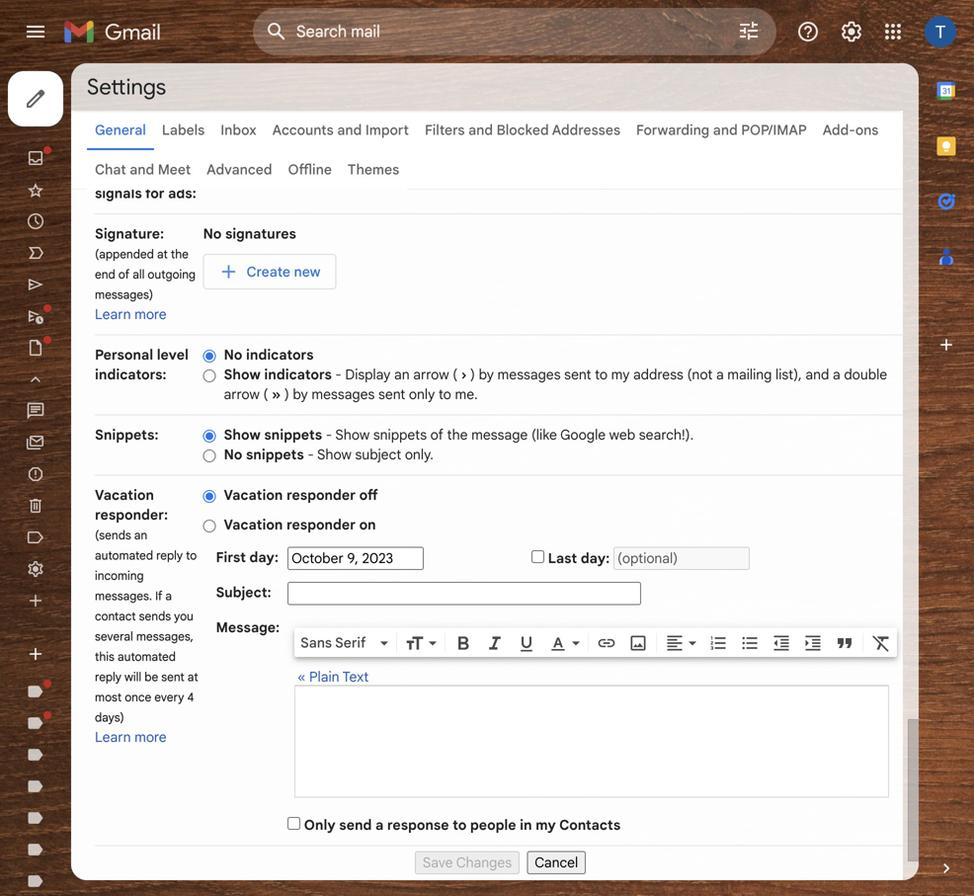 Task type: vqa. For each thing, say whether or not it's contained in the screenshot.
bottommost Elixir
no



Task type: describe. For each thing, give the bounding box(es) containing it.
responder:
[[95, 507, 168, 524]]

at inside signature: (appended at the end of all outgoing messages) learn more
[[157, 247, 168, 262]]

sans
[[301, 634, 332, 652]]

a right send
[[376, 817, 384, 834]]

days)
[[95, 711, 124, 725]]

Last day: text field
[[614, 547, 750, 570]]

2 vertical spatial no
[[224, 446, 243, 464]]

message:
[[216, 619, 280, 636]]

google
[[561, 426, 606, 444]]

and for filters
[[469, 122, 493, 139]]

chat and meet
[[95, 161, 191, 178]]

more inside signature: (appended at the end of all outgoing messages) learn more
[[135, 306, 167, 323]]

this
[[95, 650, 115, 665]]

- for show snippets of the message (like google web search!).
[[326, 426, 332, 444]]

add-
[[823, 122, 856, 139]]

preferences
[[396, 165, 472, 182]]

inbox
[[221, 122, 257, 139]]

end
[[95, 267, 115, 282]]

No snippets radio
[[203, 449, 216, 463]]

filters and blocked addresses
[[425, 122, 621, 139]]

change
[[314, 165, 361, 182]]

Show snippets radio
[[203, 429, 216, 444]]

messages inside ) by messages sent to my address (not a mailing list), and a double arrow (
[[498, 366, 561, 383]]

only
[[304, 817, 336, 834]]

you
[[203, 165, 226, 182]]

no snippets - show subject only.
[[224, 446, 434, 464]]

list),
[[776, 366, 802, 383]]

me.
[[455, 386, 478, 403]]

snippets for show snippets of the message (like google web search!).
[[264, 426, 322, 444]]

0 horizontal spatial by
[[293, 386, 308, 403]]

forwarding and pop/imap link
[[637, 122, 807, 139]]

show snippets - show snippets of the message (like google web search!).
[[224, 426, 694, 444]]

learn more link for if
[[95, 729, 167, 746]]

underline ‪(⌘u)‬ image
[[517, 634, 537, 654]]

indicators:
[[95, 366, 167, 383]]

vacation responder off
[[224, 487, 378, 504]]

to inside vacation responder: (sends an automated reply to incoming messages. if a contact sends you several messages, this automated reply will be sent at most once every 4 days) learn more
[[186, 549, 197, 563]]

save changes button
[[415, 851, 520, 875]]

only
[[409, 386, 435, 403]]

address
[[634, 366, 684, 383]]

add-ons
[[823, 122, 879, 139]]

sent inside ) by messages sent to my address (not a mailing list), and a double arrow (
[[564, 366, 592, 383]]

by inside ) by messages sent to my address (not a mailing list), and a double arrow (
[[479, 366, 494, 383]]

) by messages sent to my address (not a mailing list), and a double arrow (
[[224, 366, 888, 403]]

support image
[[797, 20, 820, 43]]

responder for on
[[287, 516, 356, 534]]

Vacation responder text field
[[296, 696, 889, 787]]

a right (not
[[716, 366, 724, 383]]

indicators for no
[[246, 346, 314, 364]]

insert image image
[[629, 633, 648, 653]]

double
[[844, 366, 888, 383]]

arrow inside ) by messages sent to my address (not a mailing list), and a double arrow (
[[224, 386, 260, 403]]

message
[[472, 426, 528, 444]]

vacation responder on
[[224, 516, 376, 534]]

search mail image
[[259, 14, 295, 49]]

settings image
[[840, 20, 864, 43]]

day: for first day:
[[250, 549, 279, 566]]

ads:
[[168, 185, 196, 202]]

indicators for show
[[264, 366, 332, 383]]

1 vertical spatial my
[[536, 817, 556, 834]]

first
[[216, 549, 246, 566]]

offline
[[288, 161, 332, 178]]

First day: text field
[[288, 547, 424, 570]]

0 vertical spatial reply
[[156, 549, 183, 563]]

offline link
[[288, 161, 332, 178]]

general
[[95, 122, 146, 139]]

Only send a response to people in my Contacts checkbox
[[288, 817, 301, 830]]

settings
[[87, 73, 166, 101]]

filters and blocked addresses link
[[425, 122, 621, 139]]

once
[[125, 690, 151, 705]]

importance signals for ads: you can view and change your preferences
[[95, 165, 476, 202]]

0 horizontal spatial messages
[[312, 386, 375, 403]]

can
[[229, 165, 252, 182]]

1 vertical spatial the
[[447, 426, 468, 444]]

no for no indicators
[[224, 346, 243, 364]]

changes
[[456, 854, 512, 872]]

meet
[[158, 161, 191, 178]]

blocked
[[497, 122, 549, 139]]

›
[[461, 366, 467, 383]]

and inside ) by messages sent to my address (not a mailing list), and a double arrow (
[[806, 366, 830, 383]]

subject:
[[216, 584, 271, 601]]

1 vertical spatial sent
[[378, 386, 406, 403]]

chat and meet link
[[95, 161, 191, 178]]

import
[[366, 122, 409, 139]]

(appended
[[95, 247, 154, 262]]

display
[[345, 366, 391, 383]]

quote ‪(⌘⇧9)‬ image
[[835, 633, 855, 653]]

bold ‪(⌘b)‬ image
[[454, 633, 473, 653]]

sent inside vacation responder: (sends an automated reply to incoming messages. if a contact sends you several messages, this automated reply will be sent at most once every 4 days) learn more
[[161, 670, 185, 685]]

create new
[[247, 263, 321, 280]]

(like
[[532, 426, 557, 444]]

forwarding and pop/imap
[[637, 122, 807, 139]]

- for display an arrow (
[[335, 366, 342, 383]]

you
[[174, 609, 194, 624]]

mailing
[[728, 366, 772, 383]]

formatting options toolbar
[[295, 628, 897, 657]]

search!).
[[639, 426, 694, 444]]

accounts
[[272, 122, 334, 139]]

importance
[[95, 165, 173, 182]]

snippets for show subject only.
[[246, 446, 304, 464]]

messages)
[[95, 288, 153, 302]]

chat
[[95, 161, 126, 178]]

sans serif option
[[297, 633, 377, 653]]

my inside ) by messages sent to my address (not a mailing list), and a double arrow (
[[611, 366, 630, 383]]

addresses
[[552, 122, 621, 139]]

cancel button
[[527, 851, 586, 875]]

signature: (appended at the end of all outgoing messages) learn more
[[95, 225, 196, 323]]

labels link
[[162, 122, 205, 139]]

snippets up only. on the left of page
[[373, 426, 427, 444]]

personal level indicators:
[[95, 346, 189, 383]]

indent more ‪(⌘])‬ image
[[804, 633, 823, 653]]

show indicators -
[[224, 366, 345, 383]]

show right show snippets option
[[224, 426, 261, 444]]

ons
[[856, 122, 879, 139]]

inbox link
[[221, 122, 257, 139]]

learn inside vacation responder: (sends an automated reply to incoming messages. if a contact sends you several messages, this automated reply will be sent at most once every 4 days) learn more
[[95, 729, 131, 746]]

serif
[[335, 634, 366, 652]]

signals
[[95, 185, 142, 202]]

personal
[[95, 346, 153, 364]]

to inside ) by messages sent to my address (not a mailing list), and a double arrow (
[[595, 366, 608, 383]]

at inside vacation responder: (sends an automated reply to incoming messages. if a contact sends you several messages, this automated reply will be sent at most once every 4 days) learn more
[[188, 670, 198, 685]]

»
[[272, 386, 281, 403]]



Task type: locate. For each thing, give the bounding box(es) containing it.
1 vertical spatial messages
[[312, 386, 375, 403]]

advanced
[[207, 161, 272, 178]]

and up for
[[130, 161, 154, 178]]

by right '›'
[[479, 366, 494, 383]]

contacts
[[559, 817, 621, 834]]

display an arrow ( ›
[[345, 366, 467, 383]]

and right view
[[287, 165, 311, 182]]

reply up most
[[95, 670, 122, 685]]

1 vertical spatial reply
[[95, 670, 122, 685]]

1 horizontal spatial day:
[[581, 550, 610, 567]]

1 vertical spatial by
[[293, 386, 308, 403]]

at
[[157, 247, 168, 262], [188, 670, 198, 685]]

vacation for vacation responder: (sends an automated reply to incoming messages. if a contact sends you several messages, this automated reply will be sent at most once every 4 days) learn more
[[95, 487, 154, 504]]

messages,
[[136, 630, 194, 644]]

( inside ) by messages sent to my address (not a mailing list), and a double arrow (
[[263, 386, 268, 403]]

pop/imap
[[742, 122, 807, 139]]

off
[[359, 487, 378, 504]]

0 vertical spatial learn more link
[[95, 306, 167, 323]]

Last day: checkbox
[[532, 551, 545, 563]]

2 vertical spatial sent
[[161, 670, 185, 685]]

of
[[118, 267, 130, 282], [431, 426, 444, 444]]

themes link
[[348, 161, 400, 178]]

- for show subject only.
[[308, 446, 314, 464]]

0 vertical spatial -
[[335, 366, 342, 383]]

no
[[203, 225, 222, 243], [224, 346, 243, 364], [224, 446, 243, 464]]

and right the filters
[[469, 122, 493, 139]]

(not
[[687, 366, 713, 383]]

vacation inside vacation responder: (sends an automated reply to incoming messages. if a contact sends you several messages, this automated reply will be sent at most once every 4 days) learn more
[[95, 487, 154, 504]]

learn inside signature: (appended at the end of all outgoing messages) learn more
[[95, 306, 131, 323]]

( left '›'
[[453, 366, 458, 383]]

0 vertical spatial learn
[[95, 306, 131, 323]]

0 vertical spatial more
[[135, 306, 167, 323]]

« plain text
[[298, 669, 369, 686]]

and for accounts
[[337, 122, 362, 139]]

learn more link down days) at the left of page
[[95, 729, 167, 746]]

sans serif
[[301, 634, 366, 652]]

and left "import"
[[337, 122, 362, 139]]

0 horizontal spatial an
[[134, 528, 147, 543]]

vacation for vacation responder off
[[224, 487, 283, 504]]

to left me. at left
[[439, 386, 452, 403]]

at up 4
[[188, 670, 198, 685]]

-
[[335, 366, 342, 383], [326, 426, 332, 444], [308, 446, 314, 464]]

an down "responder:"
[[134, 528, 147, 543]]

0 horizontal spatial -
[[308, 446, 314, 464]]

1 responder from the top
[[287, 487, 356, 504]]

No indicators radio
[[203, 349, 216, 364]]

accounts and import
[[272, 122, 409, 139]]

sends
[[139, 609, 171, 624]]

incoming
[[95, 569, 144, 584]]

1 learn more link from the top
[[95, 306, 167, 323]]

learn down messages)
[[95, 306, 131, 323]]

by
[[479, 366, 494, 383], [293, 386, 308, 403]]

0 horizontal spatial )
[[285, 386, 289, 403]]

1 horizontal spatial (
[[453, 366, 458, 383]]

forwarding
[[637, 122, 710, 139]]

all
[[133, 267, 145, 282]]

on
[[359, 516, 376, 534]]

and left pop/imap
[[713, 122, 738, 139]]

italic ‪(⌘i)‬ image
[[485, 633, 505, 653]]

create
[[247, 263, 290, 280]]

) right '›'
[[471, 366, 475, 383]]

0 horizontal spatial arrow
[[224, 386, 260, 403]]

sent up google at the right top of the page
[[564, 366, 592, 383]]

by right »
[[293, 386, 308, 403]]

1 vertical spatial responder
[[287, 516, 356, 534]]

2 learn more link from the top
[[95, 729, 167, 746]]

Show indicators radio
[[203, 368, 216, 383]]

0 vertical spatial (
[[453, 366, 458, 383]]

1 horizontal spatial -
[[326, 426, 332, 444]]

main menu image
[[24, 20, 47, 43]]

0 vertical spatial )
[[471, 366, 475, 383]]

1 horizontal spatial arrow
[[413, 366, 449, 383]]

create new button
[[203, 254, 337, 290]]

1 vertical spatial )
[[285, 386, 289, 403]]

0 vertical spatial the
[[171, 247, 189, 262]]

indicators up »
[[264, 366, 332, 383]]

of inside signature: (appended at the end of all outgoing messages) learn more
[[118, 267, 130, 282]]

learn more link down messages)
[[95, 306, 167, 323]]

day: right "first"
[[250, 549, 279, 566]]

sent up every
[[161, 670, 185, 685]]

1 vertical spatial automated
[[118, 650, 176, 665]]

responder for off
[[287, 487, 356, 504]]

to left people
[[453, 817, 467, 834]]

cancel
[[535, 854, 578, 872]]

and inside the importance signals for ads: you can view and change your preferences
[[287, 165, 311, 182]]

accounts and import link
[[272, 122, 409, 139]]

filters
[[425, 122, 465, 139]]

0 vertical spatial automated
[[95, 549, 153, 563]]

more down messages)
[[135, 306, 167, 323]]

no right no indicators "option"
[[224, 346, 243, 364]]

and right list),
[[806, 366, 830, 383]]

snippets up no snippets - show subject only.
[[264, 426, 322, 444]]

reply up if
[[156, 549, 183, 563]]

0 horizontal spatial (
[[263, 386, 268, 403]]

automated
[[95, 549, 153, 563], [118, 650, 176, 665]]

1 learn from the top
[[95, 306, 131, 323]]

Vacation responder on radio
[[203, 519, 216, 534]]

web
[[609, 426, 636, 444]]

2 responder from the top
[[287, 516, 356, 534]]

advanced search options image
[[729, 11, 769, 50]]

)
[[471, 366, 475, 383], [285, 386, 289, 403]]

your
[[365, 165, 393, 182]]

responder
[[287, 487, 356, 504], [287, 516, 356, 534]]

0 vertical spatial my
[[611, 366, 630, 383]]

only send a response to people in my contacts
[[304, 817, 621, 834]]

1 horizontal spatial of
[[431, 426, 444, 444]]

vacation for vacation responder on
[[224, 516, 283, 534]]

level
[[157, 346, 189, 364]]

navigation containing save changes
[[95, 847, 906, 875]]

1 horizontal spatial the
[[447, 426, 468, 444]]

and for chat
[[130, 161, 154, 178]]

1 horizontal spatial reply
[[156, 549, 183, 563]]

tab list
[[919, 63, 975, 825]]

0 vertical spatial responder
[[287, 487, 356, 504]]

1 vertical spatial learn more link
[[95, 729, 167, 746]]

Subject text field
[[288, 582, 642, 605]]

if
[[155, 589, 162, 604]]

0 vertical spatial an
[[394, 366, 410, 383]]

0 vertical spatial arrow
[[413, 366, 449, 383]]

learn more link
[[95, 306, 167, 323], [95, 729, 167, 746]]

0 vertical spatial by
[[479, 366, 494, 383]]

signature:
[[95, 225, 164, 243]]

the up outgoing
[[171, 247, 189, 262]]

vacation up "responder:"
[[95, 487, 154, 504]]

responder down vacation responder off
[[287, 516, 356, 534]]

learn more link for learn
[[95, 306, 167, 323]]

last
[[548, 550, 577, 567]]

1 vertical spatial learn
[[95, 729, 131, 746]]

a inside vacation responder: (sends an automated reply to incoming messages. if a contact sends you several messages, this automated reply will be sent at most once every 4 days) learn more
[[165, 589, 172, 604]]

1 vertical spatial -
[[326, 426, 332, 444]]

snippets:
[[95, 426, 159, 444]]

no indicators
[[224, 346, 314, 364]]

indicators
[[246, 346, 314, 364], [264, 366, 332, 383]]

show left the subject
[[317, 446, 352, 464]]

advanced link
[[207, 161, 272, 178]]

be
[[145, 670, 158, 685]]

1 horizontal spatial messages
[[498, 366, 561, 383]]

( left »
[[263, 386, 268, 403]]

the inside signature: (appended at the end of all outgoing messages) learn more
[[171, 247, 189, 262]]

to left address
[[595, 366, 608, 383]]

0 vertical spatial indicators
[[246, 346, 314, 364]]

a left double
[[833, 366, 841, 383]]

last day:
[[548, 550, 610, 567]]

arrow
[[413, 366, 449, 383], [224, 386, 260, 403]]

show right show indicators radio
[[224, 366, 261, 383]]

responder up vacation responder on in the left of the page
[[287, 487, 356, 504]]

0 horizontal spatial day:
[[250, 549, 279, 566]]

signatures
[[225, 225, 296, 243]]

messages down display
[[312, 386, 375, 403]]

show
[[224, 366, 261, 383], [224, 426, 261, 444], [335, 426, 370, 444], [317, 446, 352, 464]]

1 vertical spatial of
[[431, 426, 444, 444]]

2 more from the top
[[135, 729, 167, 746]]

0 vertical spatial sent
[[564, 366, 592, 383]]

Search mail text field
[[297, 22, 682, 42]]

1 vertical spatial an
[[134, 528, 147, 543]]

None search field
[[253, 8, 777, 55]]

- up vacation responder off
[[308, 446, 314, 464]]

show up no snippets - show subject only.
[[335, 426, 370, 444]]

more down once
[[135, 729, 167, 746]]

of for snippets
[[431, 426, 444, 444]]

vacation up first day:
[[224, 516, 283, 534]]

(sends
[[95, 528, 131, 543]]

2 horizontal spatial sent
[[564, 366, 592, 383]]

to left "first"
[[186, 549, 197, 563]]

numbered list ‪(⌘⇧7)‬ image
[[709, 633, 728, 653]]

0 horizontal spatial sent
[[161, 670, 185, 685]]

1 more from the top
[[135, 306, 167, 323]]

my right in
[[536, 817, 556, 834]]

view
[[256, 165, 283, 182]]

automated up be on the left bottom
[[118, 650, 176, 665]]

- left display
[[335, 366, 342, 383]]

0 horizontal spatial at
[[157, 247, 168, 262]]

add-ons link
[[823, 122, 879, 139]]

) right »
[[285, 386, 289, 403]]

gmail image
[[63, 12, 171, 51]]

vacation right vacation responder off option
[[224, 487, 283, 504]]

2 learn from the top
[[95, 729, 131, 746]]

1 vertical spatial indicators
[[264, 366, 332, 383]]

no signatures
[[203, 225, 296, 243]]

2 vertical spatial -
[[308, 446, 314, 464]]

snippets up vacation responder off
[[246, 446, 304, 464]]

the down me. at left
[[447, 426, 468, 444]]

1 vertical spatial (
[[263, 386, 268, 403]]

vacation
[[95, 487, 154, 504], [224, 487, 283, 504], [224, 516, 283, 534]]

bulleted list ‪(⌘⇧8)‬ image
[[740, 633, 760, 653]]

0 horizontal spatial my
[[536, 817, 556, 834]]

1 vertical spatial no
[[224, 346, 243, 364]]

- up no snippets - show subject only.
[[326, 426, 332, 444]]

a
[[716, 366, 724, 383], [833, 366, 841, 383], [165, 589, 172, 604], [376, 817, 384, 834]]

) inside ) by messages sent to my address (not a mailing list), and a double arrow (
[[471, 366, 475, 383]]

new
[[294, 263, 321, 280]]

messages.
[[95, 589, 152, 604]]

indent less ‪(⌘[)‬ image
[[772, 633, 792, 653]]

outgoing
[[148, 267, 196, 282]]

contact
[[95, 609, 136, 624]]

my left address
[[611, 366, 630, 383]]

0 vertical spatial messages
[[498, 366, 561, 383]]

of for end
[[118, 267, 130, 282]]

1 horizontal spatial sent
[[378, 386, 406, 403]]

for
[[145, 185, 165, 202]]

0 horizontal spatial of
[[118, 267, 130, 282]]

save
[[423, 854, 453, 872]]

arrow up only
[[413, 366, 449, 383]]

response
[[387, 817, 449, 834]]

1 horizontal spatial by
[[479, 366, 494, 383]]

0 horizontal spatial reply
[[95, 670, 122, 685]]

no right no snippets option
[[224, 446, 243, 464]]

remove formatting ‪(⌘\)‬ image
[[872, 633, 892, 653]]

link ‪(⌘k)‬ image
[[597, 633, 617, 653]]

arrow left »
[[224, 386, 260, 403]]

2 horizontal spatial -
[[335, 366, 342, 383]]

first day:
[[216, 549, 279, 566]]

navigation
[[0, 63, 237, 896], [95, 847, 906, 875]]

more inside vacation responder: (sends an automated reply to incoming messages. if a contact sends you several messages, this automated reply will be sent at most once every 4 days) learn more
[[135, 729, 167, 746]]

and for forwarding
[[713, 122, 738, 139]]

an up only
[[394, 366, 410, 383]]

a right if
[[165, 589, 172, 604]]

an inside vacation responder: (sends an automated reply to incoming messages. if a contact sends you several messages, this automated reply will be sent at most once every 4 days) learn more
[[134, 528, 147, 543]]

0 vertical spatial of
[[118, 267, 130, 282]]

day: right last
[[581, 550, 610, 567]]

of up only. on the left of page
[[431, 426, 444, 444]]

0 horizontal spatial the
[[171, 247, 189, 262]]

sent down 'display an arrow ( ›' on the top of the page
[[378, 386, 406, 403]]

1 horizontal spatial at
[[188, 670, 198, 685]]

1 horizontal spatial )
[[471, 366, 475, 383]]

4
[[187, 690, 194, 705]]

only.
[[405, 446, 434, 464]]

automated up the incoming at the left bottom of page
[[95, 549, 153, 563]]

of left all
[[118, 267, 130, 282]]

indicators up "show indicators -"
[[246, 346, 314, 364]]

vacation responder: (sends an automated reply to incoming messages. if a contact sends you several messages, this automated reply will be sent at most once every 4 days) learn more
[[95, 487, 198, 746]]

0 vertical spatial at
[[157, 247, 168, 262]]

1 horizontal spatial my
[[611, 366, 630, 383]]

learn down days) at the left of page
[[95, 729, 131, 746]]

in
[[520, 817, 532, 834]]

subject
[[355, 446, 402, 464]]

day: for last day:
[[581, 550, 610, 567]]

at up outgoing
[[157, 247, 168, 262]]

sent
[[564, 366, 592, 383], [378, 386, 406, 403], [161, 670, 185, 685]]

1 horizontal spatial an
[[394, 366, 410, 383]]

day:
[[250, 549, 279, 566], [581, 550, 610, 567]]

Vacation responder off radio
[[203, 489, 216, 504]]

messages up (like
[[498, 366, 561, 383]]

no left signatures
[[203, 225, 222, 243]]

1 vertical spatial arrow
[[224, 386, 260, 403]]

1 vertical spatial at
[[188, 670, 198, 685]]

labels
[[162, 122, 205, 139]]

no for no signatures
[[203, 225, 222, 243]]

0 vertical spatial no
[[203, 225, 222, 243]]

1 vertical spatial more
[[135, 729, 167, 746]]



